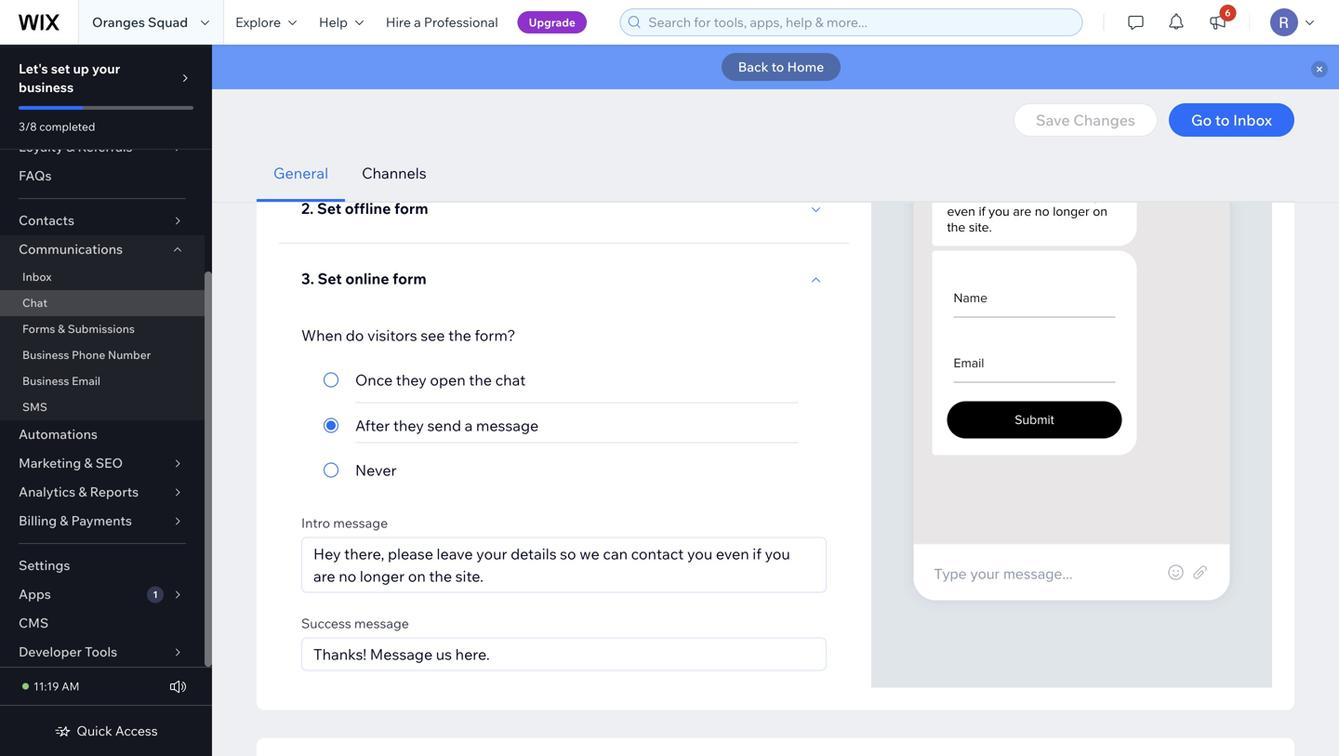 Task type: describe. For each thing, give the bounding box(es) containing it.
contacts button
[[0, 206, 205, 235]]

number
[[108, 348, 151, 362]]

business phone number
[[22, 348, 151, 362]]

up
[[73, 60, 89, 77]]

billing
[[19, 512, 57, 529]]

they for after
[[393, 416, 424, 435]]

referrals
[[78, 139, 133, 155]]

marketing
[[19, 455, 81, 471]]

message for success message
[[354, 615, 409, 632]]

hire a professional link
[[375, 0, 509, 45]]

set
[[51, 60, 70, 77]]

communications button
[[0, 235, 205, 264]]

& for analytics
[[78, 484, 87, 500]]

submissions
[[68, 322, 135, 336]]

form for 3. set online form
[[393, 269, 427, 288]]

visitors
[[367, 326, 417, 345]]

Search for tools, apps, help & more... field
[[643, 9, 1076, 35]]

channels
[[362, 164, 427, 182]]

professional
[[424, 14, 498, 30]]

explore
[[235, 14, 281, 30]]

chat link
[[0, 290, 205, 316]]

access
[[115, 723, 158, 739]]

settings link
[[0, 552, 205, 580]]

3/8
[[19, 120, 37, 133]]

analytics & reports button
[[0, 478, 205, 507]]

quick access
[[77, 723, 158, 739]]

inbox inside the inbox link
[[22, 270, 52, 284]]

online
[[345, 269, 389, 288]]

1 horizontal spatial a
[[465, 416, 473, 435]]

faqs link
[[0, 162, 205, 191]]

after
[[355, 416, 390, 435]]

back
[[738, 59, 769, 75]]

& for loyalty
[[66, 139, 75, 155]]

6
[[1225, 7, 1231, 19]]

message for intro message
[[333, 515, 388, 531]]

marketing & seo
[[19, 455, 123, 471]]

developer
[[19, 644, 82, 660]]

form?
[[475, 326, 516, 345]]

hire a professional
[[386, 14, 498, 30]]

let's set up your business
[[19, 60, 120, 95]]

developer tools button
[[0, 638, 205, 667]]

help
[[319, 14, 348, 30]]

intro
[[301, 515, 330, 531]]

business phone number link
[[0, 342, 205, 368]]

chat
[[495, 371, 526, 389]]

your
[[92, 60, 120, 77]]

general button
[[257, 145, 345, 202]]

squad
[[148, 14, 188, 30]]

inbox inside go to inbox button
[[1233, 111, 1272, 129]]

oranges squad
[[92, 14, 188, 30]]

upgrade button
[[518, 11, 587, 33]]

intro message
[[301, 515, 388, 531]]

home
[[787, 59, 824, 75]]

back to home alert
[[212, 45, 1339, 89]]

set for 3.
[[318, 269, 342, 288]]

billing & payments
[[19, 512, 132, 529]]

2. set offline form
[[301, 199, 428, 217]]

offline
[[345, 199, 391, 217]]

billing & payments button
[[0, 507, 205, 536]]

chat
[[22, 296, 47, 310]]

automations link
[[0, 420, 205, 449]]

inbox link
[[0, 264, 205, 290]]

success
[[301, 615, 351, 632]]

11:19 am
[[33, 679, 79, 693]]

to for go
[[1215, 111, 1230, 129]]

upgrade
[[529, 15, 576, 29]]

never
[[355, 461, 397, 479]]

see
[[421, 326, 445, 345]]

developer tools
[[19, 644, 117, 660]]

sidebar element
[[0, 2, 212, 756]]

business email link
[[0, 368, 205, 394]]

email
[[72, 374, 100, 388]]

go to inbox
[[1191, 111, 1272, 129]]

channels button
[[345, 145, 443, 202]]

0 horizontal spatial a
[[414, 14, 421, 30]]

automations
[[19, 426, 98, 442]]

after they send a message
[[355, 416, 539, 435]]

forms & submissions
[[22, 322, 135, 336]]

marketing & seo button
[[0, 449, 205, 478]]

6 button
[[1197, 0, 1238, 45]]

0 vertical spatial message
[[476, 416, 539, 435]]

apps
[[19, 586, 51, 602]]

communications
[[19, 241, 123, 257]]



Task type: locate. For each thing, give the bounding box(es) containing it.
go to inbox button
[[1169, 103, 1295, 137]]

3. set online form
[[301, 269, 427, 288]]

once they open the chat
[[355, 371, 526, 389]]

1 vertical spatial business
[[22, 374, 69, 388]]

business email
[[22, 374, 100, 388]]

analytics
[[19, 484, 76, 500]]

form for 2. set offline form
[[394, 199, 428, 217]]

0 vertical spatial they
[[396, 371, 427, 389]]

message
[[476, 416, 539, 435], [333, 515, 388, 531], [354, 615, 409, 632]]

1 vertical spatial they
[[393, 416, 424, 435]]

analytics & reports
[[19, 484, 139, 500]]

tab list containing general
[[257, 145, 1295, 202]]

settings
[[19, 557, 70, 573]]

1 business from the top
[[22, 348, 69, 362]]

& up billing & payments
[[78, 484, 87, 500]]

& for billing
[[60, 512, 68, 529]]

business up sms
[[22, 374, 69, 388]]

a right send
[[465, 416, 473, 435]]

the left the 'chat'
[[469, 371, 492, 389]]

to for back
[[772, 59, 784, 75]]

None field
[[308, 638, 820, 670]]

1 vertical spatial set
[[318, 269, 342, 288]]

1 vertical spatial to
[[1215, 111, 1230, 129]]

form
[[394, 199, 428, 217], [393, 269, 427, 288]]

cms
[[19, 615, 49, 631]]

set right 3.
[[318, 269, 342, 288]]

to right go
[[1215, 111, 1230, 129]]

1 vertical spatial the
[[469, 371, 492, 389]]

& right forms
[[58, 322, 65, 336]]

business
[[19, 79, 74, 95]]

back to home
[[738, 59, 824, 75]]

loyalty & referrals button
[[0, 133, 205, 162]]

set right 2.
[[317, 199, 341, 217]]

inbox
[[1233, 111, 1272, 129], [22, 270, 52, 284]]

0 horizontal spatial to
[[772, 59, 784, 75]]

open
[[430, 371, 466, 389]]

once
[[355, 371, 393, 389]]

help button
[[308, 0, 375, 45]]

seo
[[96, 455, 123, 471]]

to
[[772, 59, 784, 75], [1215, 111, 1230, 129]]

business for business email
[[22, 374, 69, 388]]

3/8 completed
[[19, 120, 95, 133]]

0 vertical spatial business
[[22, 348, 69, 362]]

loyalty
[[19, 139, 63, 155]]

do
[[346, 326, 364, 345]]

they left send
[[393, 416, 424, 435]]

success message
[[301, 615, 409, 632]]

tools
[[85, 644, 117, 660]]

2 vertical spatial message
[[354, 615, 409, 632]]

2 business from the top
[[22, 374, 69, 388]]

quick
[[77, 723, 112, 739]]

they left open
[[396, 371, 427, 389]]

send
[[427, 416, 461, 435]]

1 horizontal spatial to
[[1215, 111, 1230, 129]]

quick access button
[[54, 723, 158, 739]]

& inside "dropdown button"
[[84, 455, 93, 471]]

inbox right go
[[1233, 111, 1272, 129]]

payments
[[71, 512, 132, 529]]

0 vertical spatial a
[[414, 14, 421, 30]]

1 vertical spatial form
[[393, 269, 427, 288]]

a
[[414, 14, 421, 30], [465, 416, 473, 435]]

0 vertical spatial form
[[394, 199, 428, 217]]

1
[[153, 589, 158, 600]]

hire
[[386, 14, 411, 30]]

inbox up chat
[[22, 270, 52, 284]]

message right intro on the bottom of the page
[[333, 515, 388, 531]]

form right online
[[393, 269, 427, 288]]

go
[[1191, 111, 1212, 129]]

reports
[[90, 484, 139, 500]]

0 vertical spatial inbox
[[1233, 111, 1272, 129]]

0 vertical spatial to
[[772, 59, 784, 75]]

sms
[[22, 400, 47, 414]]

the right "see"
[[448, 326, 471, 345]]

0 horizontal spatial inbox
[[22, 270, 52, 284]]

business down forms
[[22, 348, 69, 362]]

form down channels
[[394, 199, 428, 217]]

0 vertical spatial the
[[448, 326, 471, 345]]

set for 2.
[[317, 199, 341, 217]]

3.
[[301, 269, 314, 288]]

contacts
[[19, 212, 74, 228]]

1 horizontal spatial inbox
[[1233, 111, 1272, 129]]

business for business phone number
[[22, 348, 69, 362]]

to right back
[[772, 59, 784, 75]]

back to home button
[[722, 53, 841, 81]]

loyalty & referrals
[[19, 139, 133, 155]]

a right hire
[[414, 14, 421, 30]]

they for once
[[396, 371, 427, 389]]

message right success
[[354, 615, 409, 632]]

am
[[62, 679, 79, 693]]

1 vertical spatial inbox
[[22, 270, 52, 284]]

Hey there, please leave your details so we can contact you even if you are no longer on the site. text field
[[302, 538, 826, 592]]

when do visitors see the form?
[[301, 326, 516, 345]]

when
[[301, 326, 342, 345]]

set
[[317, 199, 341, 217], [318, 269, 342, 288]]

&
[[66, 139, 75, 155], [58, 322, 65, 336], [84, 455, 93, 471], [78, 484, 87, 500], [60, 512, 68, 529]]

& down the completed
[[66, 139, 75, 155]]

cms link
[[0, 609, 205, 638]]

forms
[[22, 322, 55, 336]]

& right billing
[[60, 512, 68, 529]]

they
[[396, 371, 427, 389], [393, 416, 424, 435]]

forms & submissions link
[[0, 316, 205, 342]]

1 vertical spatial a
[[465, 416, 473, 435]]

to inside alert
[[772, 59, 784, 75]]

message down the 'chat'
[[476, 416, 539, 435]]

& left seo at the left of the page
[[84, 455, 93, 471]]

let's
[[19, 60, 48, 77]]

oranges
[[92, 14, 145, 30]]

1 vertical spatial message
[[333, 515, 388, 531]]

& for forms
[[58, 322, 65, 336]]

tab list
[[257, 145, 1295, 202]]

faqs
[[19, 167, 52, 184]]

completed
[[39, 120, 95, 133]]

sms link
[[0, 394, 205, 420]]

11:19
[[33, 679, 59, 693]]

& for marketing
[[84, 455, 93, 471]]

0 vertical spatial set
[[317, 199, 341, 217]]



